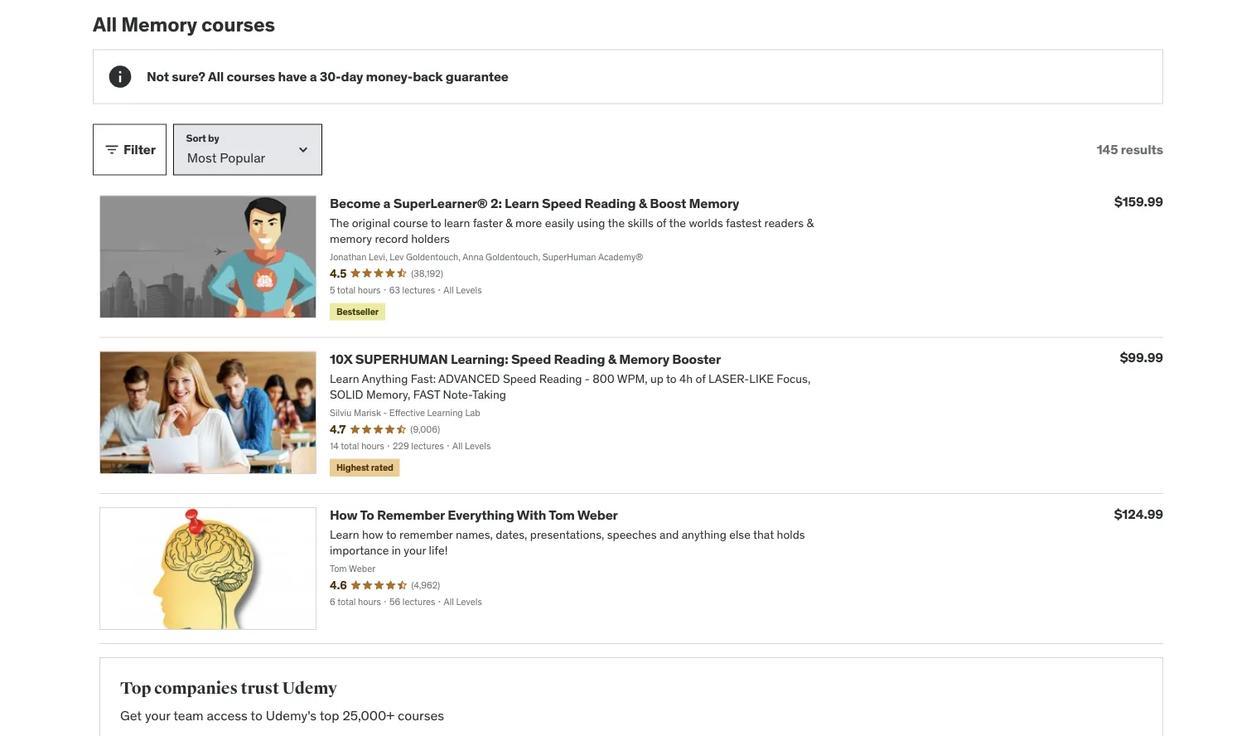 Task type: vqa. For each thing, say whether or not it's contained in the screenshot.
right All
yes



Task type: describe. For each thing, give the bounding box(es) containing it.
how to remember everything with tom weber
[[330, 506, 618, 523]]

0 vertical spatial speed
[[542, 194, 582, 211]]

learn
[[505, 194, 539, 211]]

2:
[[491, 194, 502, 211]]

top
[[320, 706, 339, 723]]

superlearner®
[[393, 194, 488, 211]]

top companies trust udemy get your team access to udemy's top 25,000+ courses
[[120, 679, 444, 723]]

back
[[413, 68, 443, 85]]

25,000+
[[343, 706, 395, 723]]

0 horizontal spatial &
[[608, 350, 617, 367]]

10x superhuman learning: speed reading & memory booster
[[330, 350, 721, 367]]

1 vertical spatial courses
[[227, 68, 275, 85]]

with
[[517, 506, 547, 523]]

to
[[360, 506, 374, 523]]

courses inside top companies trust udemy get your team access to udemy's top 25,000+ courses
[[398, 706, 444, 723]]

0 vertical spatial courses
[[201, 11, 275, 36]]

$124.99
[[1115, 505, 1164, 522]]

results
[[1121, 141, 1164, 158]]

1 horizontal spatial all
[[208, 68, 224, 85]]

remember
[[377, 506, 445, 523]]

145
[[1097, 141, 1119, 158]]

10x superhuman learning: speed reading & memory booster link
[[330, 350, 721, 367]]

get
[[120, 706, 142, 723]]

filter
[[124, 141, 156, 158]]

not sure? all courses have a 30-day money-back guarantee
[[147, 68, 509, 85]]

not
[[147, 68, 169, 85]]

udemy
[[282, 679, 337, 699]]

how
[[330, 506, 358, 523]]

booster
[[672, 350, 721, 367]]

1 vertical spatial memory
[[689, 194, 740, 211]]

become a superlearner® 2: learn speed reading & boost memory
[[330, 194, 740, 211]]

guarantee
[[446, 68, 509, 85]]

access
[[207, 706, 248, 723]]

how to remember everything with tom weber link
[[330, 506, 618, 523]]

1 vertical spatial a
[[383, 194, 391, 211]]

everything
[[448, 506, 514, 523]]

10x
[[330, 350, 353, 367]]

$99.99
[[1120, 349, 1164, 366]]

30-
[[320, 68, 341, 85]]

your
[[145, 706, 170, 723]]

team
[[173, 706, 204, 723]]



Task type: locate. For each thing, give the bounding box(es) containing it.
weber
[[578, 506, 618, 523]]

2 vertical spatial courses
[[398, 706, 444, 723]]

money-
[[366, 68, 413, 85]]

learning:
[[451, 350, 509, 367]]

udemy's
[[266, 706, 317, 723]]

1 vertical spatial &
[[608, 350, 617, 367]]

a left '30-'
[[310, 68, 317, 85]]

2 vertical spatial memory
[[619, 350, 670, 367]]

superhuman
[[355, 350, 448, 367]]

filter button
[[93, 124, 166, 175]]

speed
[[542, 194, 582, 211], [511, 350, 551, 367]]

1 horizontal spatial a
[[383, 194, 391, 211]]

tom
[[549, 506, 575, 523]]

0 vertical spatial &
[[639, 194, 647, 211]]

a
[[310, 68, 317, 85], [383, 194, 391, 211]]

all
[[93, 11, 117, 36], [208, 68, 224, 85]]

145 results
[[1097, 141, 1164, 158]]

&
[[639, 194, 647, 211], [608, 350, 617, 367]]

0 vertical spatial all
[[93, 11, 117, 36]]

speed right 'learning:'
[[511, 350, 551, 367]]

reading
[[585, 194, 636, 211], [554, 350, 605, 367]]

courses right '25,000+'
[[398, 706, 444, 723]]

memory left booster
[[619, 350, 670, 367]]

have
[[278, 68, 307, 85]]

small image
[[104, 141, 120, 158]]

to
[[251, 706, 263, 723]]

speed right the learn
[[542, 194, 582, 211]]

all memory courses
[[93, 11, 275, 36]]

companies
[[154, 679, 238, 699]]

courses up sure?
[[201, 11, 275, 36]]

145 results status
[[1097, 141, 1164, 158]]

0 vertical spatial memory
[[121, 11, 197, 36]]

1 vertical spatial reading
[[554, 350, 605, 367]]

become a superlearner® 2: learn speed reading & boost memory link
[[330, 194, 740, 211]]

0 horizontal spatial memory
[[121, 11, 197, 36]]

memory
[[121, 11, 197, 36], [689, 194, 740, 211], [619, 350, 670, 367]]

1 horizontal spatial &
[[639, 194, 647, 211]]

0 horizontal spatial a
[[310, 68, 317, 85]]

boost
[[650, 194, 686, 211]]

courses
[[201, 11, 275, 36], [227, 68, 275, 85], [398, 706, 444, 723]]

day
[[341, 68, 363, 85]]

sure?
[[172, 68, 205, 85]]

a right become
[[383, 194, 391, 211]]

memory up not
[[121, 11, 197, 36]]

$159.99
[[1115, 193, 1164, 210]]

1 vertical spatial all
[[208, 68, 224, 85]]

0 vertical spatial reading
[[585, 194, 636, 211]]

courses left 'have' at left
[[227, 68, 275, 85]]

0 vertical spatial a
[[310, 68, 317, 85]]

memory right boost
[[689, 194, 740, 211]]

become
[[330, 194, 381, 211]]

trust
[[241, 679, 279, 699]]

1 horizontal spatial memory
[[619, 350, 670, 367]]

top
[[120, 679, 151, 699]]

0 horizontal spatial all
[[93, 11, 117, 36]]

2 horizontal spatial memory
[[689, 194, 740, 211]]

1 vertical spatial speed
[[511, 350, 551, 367]]



